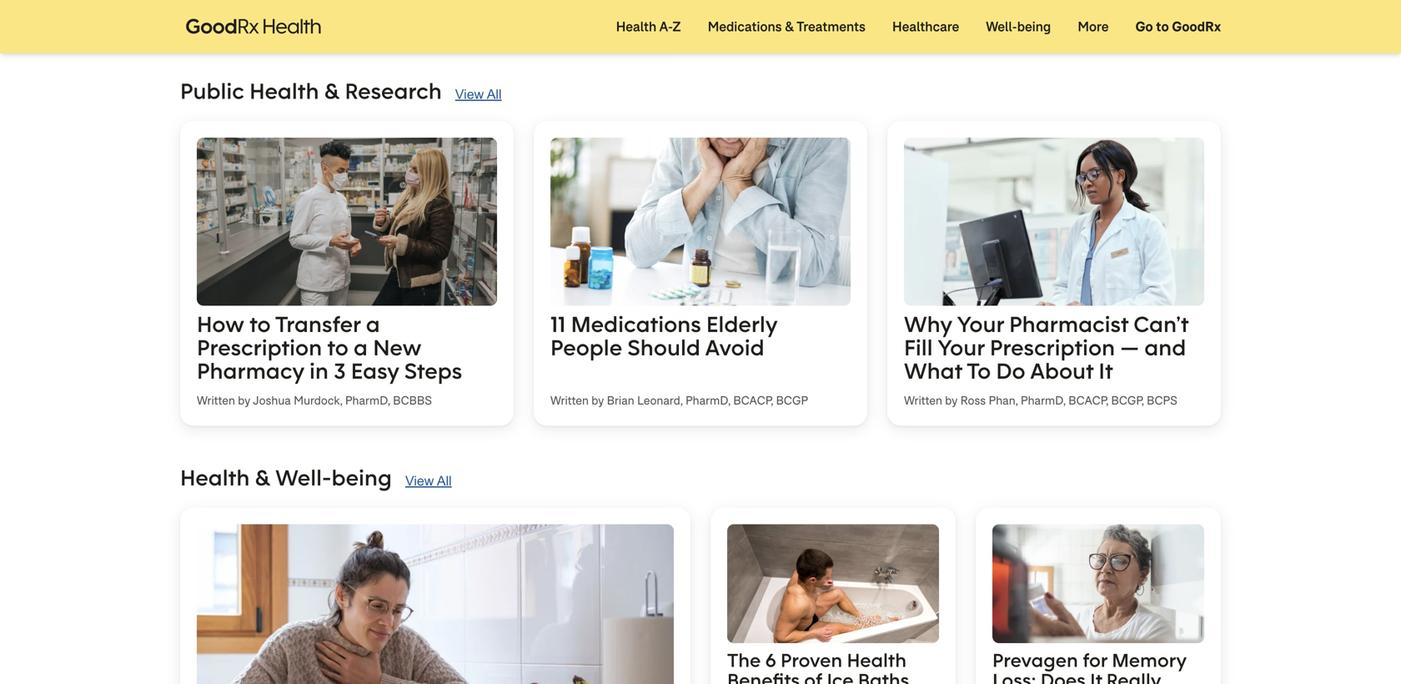 Task type: locate. For each thing, give the bounding box(es) containing it.
view all
[[455, 87, 502, 102], [405, 474, 452, 489]]

0 horizontal spatial bcacp,
[[733, 393, 773, 408]]

2 bcacp, from the left
[[1069, 393, 1109, 408]]

view for health & well-being
[[405, 474, 434, 489]]

0 horizontal spatial well-
[[276, 464, 332, 492]]

medications inside 11 medications elderly people should avoid
[[571, 310, 701, 338]]

prescription up phan,
[[990, 333, 1115, 362]]

0 vertical spatial &
[[785, 18, 794, 35]]

1 vertical spatial it
[[1090, 668, 1102, 684]]

pharmd, right leonard, at bottom left
[[686, 393, 731, 408]]

medications right z
[[708, 18, 782, 35]]

benefits
[[727, 668, 800, 684]]

pharmd, down easy
[[345, 393, 390, 408]]

pharmd, inside how to transfer a prescription to a new pharmacy in 3 easy steps written by joshua murdock, pharmd, bcbbs
[[345, 393, 390, 408]]

2 vertical spatial &
[[255, 464, 270, 492]]

written by tamara e. holmes
[[197, 6, 347, 22]]

well- right healthcare
[[986, 18, 1018, 35]]

1 horizontal spatial view
[[455, 87, 484, 102]]

loss:
[[993, 668, 1037, 684]]

0 horizontal spatial view all link
[[405, 471, 452, 491]]

prescription up "joshua"
[[197, 333, 322, 362]]

2 prescription from the left
[[990, 333, 1115, 362]]

11 medications elderly people should avoid
[[551, 310, 778, 362]]

to right go at the right
[[1156, 18, 1169, 35]]

written down what
[[904, 393, 943, 408]]

being inside dropdown button
[[1018, 18, 1051, 35]]

healthcare
[[893, 18, 960, 35]]

z
[[673, 18, 681, 35]]

view down bcbbs
[[405, 474, 434, 489]]

in
[[310, 357, 329, 385]]

medications right 11 at the left top of page
[[571, 310, 701, 338]]

fill
[[904, 333, 933, 362]]

it right does
[[1090, 668, 1102, 684]]

view all link
[[455, 84, 502, 104], [405, 471, 452, 491]]

people
[[551, 333, 622, 362]]

pharmd,
[[345, 393, 390, 408], [686, 393, 731, 408], [1021, 393, 1066, 408]]

written
[[197, 6, 235, 22], [197, 393, 235, 408], [551, 393, 589, 408], [904, 393, 943, 408]]

what
[[904, 357, 963, 385]]

0 vertical spatial it
[[1099, 357, 1113, 385]]

it left —
[[1099, 357, 1113, 385]]

1 prescription from the left
[[197, 333, 322, 362]]

1 vertical spatial view all
[[405, 474, 452, 489]]

dialog
[[0, 0, 1402, 684]]

0 horizontal spatial medications
[[571, 310, 701, 338]]

to for transfer
[[250, 310, 271, 338]]

0 horizontal spatial prescription
[[197, 333, 322, 362]]

bcacp, left bcgp,
[[1069, 393, 1109, 408]]

bcacp, left 'bcgp' in the bottom right of the page
[[733, 393, 773, 408]]

2 horizontal spatial to
[[1156, 18, 1169, 35]]

1 horizontal spatial medications
[[708, 18, 782, 35]]

do
[[996, 357, 1026, 385]]

it
[[1099, 357, 1113, 385], [1090, 668, 1102, 684]]

view
[[455, 87, 484, 102], [405, 474, 434, 489]]

1 bcacp, from the left
[[733, 393, 773, 408]]

1 horizontal spatial view all
[[455, 87, 502, 102]]

transfer
[[275, 310, 361, 338]]

why your pharmacist can't fill your prescription — and what to do about it written by ross phan, pharmd, bcacp, bcgp, bcps
[[904, 310, 1189, 408]]

1 horizontal spatial view all link
[[455, 84, 502, 104]]

& left "research"
[[324, 77, 340, 105]]

& down "joshua"
[[255, 464, 270, 492]]

to right how
[[250, 310, 271, 338]]

all
[[487, 87, 502, 102], [437, 474, 452, 489]]

1 vertical spatial &
[[324, 77, 340, 105]]

all for being
[[437, 474, 452, 489]]

baths
[[858, 668, 910, 684]]

0 vertical spatial view
[[455, 87, 484, 102]]

0 vertical spatial view all
[[455, 87, 502, 102]]

1 pharmd, from the left
[[345, 393, 390, 408]]

0 horizontal spatial being
[[332, 464, 392, 492]]

1 horizontal spatial bcacp,
[[1069, 393, 1109, 408]]

the
[[727, 648, 761, 672]]

& inside medications & treatments popup button
[[785, 18, 794, 35]]

1 vertical spatial view all link
[[405, 471, 452, 491]]

it inside 'prevagen for memory loss: does it reall'
[[1090, 668, 1102, 684]]

being
[[1018, 18, 1051, 35], [332, 464, 392, 492]]

joshua
[[253, 393, 291, 408]]

&
[[785, 18, 794, 35], [324, 77, 340, 105], [255, 464, 270, 492]]

bcacp,
[[733, 393, 773, 408], [1069, 393, 1109, 408]]

0 horizontal spatial &
[[255, 464, 270, 492]]

close-up of an elderly woman looking at a bottle of supplements in her medicine cabinet. image
[[993, 524, 1205, 643]]

health a-z button
[[603, 0, 695, 53]]

well-being
[[986, 18, 1051, 35]]

0 vertical spatial view all link
[[455, 84, 502, 104]]

and
[[1145, 333, 1187, 362]]

proven
[[781, 648, 843, 672]]

pharmacy
[[197, 357, 304, 385]]

medications inside popup button
[[708, 18, 782, 35]]

3 pharmd, from the left
[[1021, 393, 1066, 408]]

can't
[[1134, 310, 1189, 338]]

by inside why your pharmacist can't fill your prescription — and what to do about it written by ross phan, pharmd, bcacp, bcgp, bcps
[[945, 393, 958, 408]]

health inside the 6 proven health benefits of ice baths
[[847, 648, 907, 672]]

1 horizontal spatial well-
[[986, 18, 1018, 35]]

1 vertical spatial medications
[[571, 310, 701, 338]]

prevagen for memory loss: does it reall
[[993, 648, 1187, 684]]

medications & treatments button
[[695, 0, 879, 53]]

medications
[[708, 18, 782, 35], [571, 310, 701, 338]]

the 6 proven health benefits of ice baths link
[[711, 508, 956, 684]]

1 horizontal spatial all
[[487, 87, 502, 102]]

0 vertical spatial being
[[1018, 18, 1051, 35]]

by left "joshua"
[[238, 393, 250, 408]]

a
[[366, 310, 380, 338], [354, 333, 368, 362]]

health
[[616, 18, 657, 35], [250, 77, 319, 105], [180, 464, 250, 492], [847, 648, 907, 672]]

0 horizontal spatial pharmd,
[[345, 393, 390, 408]]

1 horizontal spatial prescription
[[990, 333, 1115, 362]]

photo of a pharmacist working at a computer image
[[904, 138, 1205, 306]]

should
[[628, 333, 701, 362]]

more
[[1078, 18, 1109, 35]]

well- down "murdock,"
[[276, 464, 332, 492]]

1 horizontal spatial being
[[1018, 18, 1051, 35]]

0 horizontal spatial view
[[405, 474, 434, 489]]

steps
[[404, 357, 462, 385]]

tamara
[[253, 6, 292, 22]]

view all link for public health & research
[[455, 84, 502, 104]]

by inside how to transfer a prescription to a new pharmacy in 3 easy steps written by joshua murdock, pharmd, bcbbs
[[238, 393, 250, 408]]

to
[[967, 357, 991, 385]]

new
[[373, 333, 422, 362]]

view all for research
[[455, 87, 502, 102]]

how
[[197, 310, 244, 338]]

2 horizontal spatial &
[[785, 18, 794, 35]]

0 horizontal spatial view all
[[405, 474, 452, 489]]

view right "research"
[[455, 87, 484, 102]]

to left easy
[[327, 333, 349, 362]]

written by tamara e. holmes link
[[180, 0, 691, 39]]

pharmd, inside why your pharmacist can't fill your prescription — and what to do about it written by ross phan, pharmd, bcacp, bcgp, bcps
[[1021, 393, 1066, 408]]

0 vertical spatial medications
[[708, 18, 782, 35]]

1 horizontal spatial to
[[327, 333, 349, 362]]

& for treatments
[[785, 18, 794, 35]]

1 vertical spatial view
[[405, 474, 434, 489]]

the 6 proven health benefits of ice baths
[[727, 648, 910, 684]]

1 horizontal spatial pharmd,
[[686, 393, 731, 408]]

well-
[[986, 18, 1018, 35], [276, 464, 332, 492]]

prescription
[[197, 333, 322, 362], [990, 333, 1115, 362]]

& for well-
[[255, 464, 270, 492]]

2 horizontal spatial pharmd,
[[1021, 393, 1066, 408]]

0 vertical spatial all
[[487, 87, 502, 102]]

brian
[[607, 393, 635, 408]]

0 vertical spatial well-
[[986, 18, 1018, 35]]

0 horizontal spatial to
[[250, 310, 271, 338]]

& left treatments
[[785, 18, 794, 35]]

by left ross
[[945, 393, 958, 408]]

view for public health & research
[[455, 87, 484, 102]]

your
[[957, 310, 1004, 338], [938, 333, 985, 362]]

by
[[238, 6, 250, 22], [238, 393, 250, 408], [592, 393, 604, 408], [945, 393, 958, 408]]

written down "pharmacy"
[[197, 393, 235, 408]]

1 vertical spatial well-
[[276, 464, 332, 492]]

pharmd, down about
[[1021, 393, 1066, 408]]

a customer showing their phone to a pharmacist. image
[[197, 138, 497, 306]]

more button
[[1065, 0, 1122, 53]]

0 horizontal spatial all
[[437, 474, 452, 489]]

well-being button
[[973, 0, 1065, 53]]

1 vertical spatial all
[[437, 474, 452, 489]]

to
[[1156, 18, 1169, 35], [250, 310, 271, 338], [327, 333, 349, 362]]

well- inside well-being dropdown button
[[986, 18, 1018, 35]]

of
[[804, 668, 823, 684]]



Task type: vqa. For each thing, say whether or not it's contained in the screenshot.
Email address TEXT BOX
no



Task type: describe. For each thing, give the bounding box(es) containing it.
holmes
[[307, 6, 347, 22]]

how to transfer a prescription to a new pharmacy in 3 easy steps written by joshua murdock, pharmd, bcbbs
[[197, 310, 462, 408]]

to for goodrx
[[1156, 18, 1169, 35]]

your right fill
[[938, 333, 985, 362]]

bcgp
[[776, 393, 808, 408]]

3
[[334, 357, 346, 385]]

man laying in ice bath image
[[727, 524, 939, 643]]

written inside how to transfer a prescription to a new pharmacy in 3 easy steps written by joshua murdock, pharmd, bcbbs
[[197, 393, 235, 408]]

1 horizontal spatial &
[[324, 77, 340, 105]]

written left brian
[[551, 393, 589, 408]]

health inside dropdown button
[[616, 18, 657, 35]]

ice
[[827, 668, 854, 684]]

1 vertical spatial being
[[332, 464, 392, 492]]

written inside why your pharmacist can't fill your prescription — and what to do about it written by ross phan, pharmd, bcacp, bcgp, bcps
[[904, 393, 943, 408]]

a up easy
[[366, 310, 380, 338]]

2 pharmd, from the left
[[686, 393, 731, 408]]

goodrx health image
[[177, 9, 330, 44]]

medications & treatments
[[708, 18, 866, 35]]

go to goodrx link
[[1122, 0, 1235, 53]]

6
[[766, 648, 776, 672]]

by left brian
[[592, 393, 604, 408]]

a-
[[659, 18, 673, 35]]

health a-z
[[616, 18, 681, 35]]

prescription inside why your pharmacist can't fill your prescription — and what to do about it written by ross phan, pharmd, bcacp, bcgp, bcps
[[990, 333, 1115, 362]]

your up to
[[957, 310, 1004, 338]]

prevagen
[[993, 648, 1078, 672]]

go
[[1136, 18, 1153, 35]]

written by brian leonard, pharmd, bcacp, bcgp
[[551, 393, 808, 408]]

bcbbs
[[393, 393, 432, 408]]

pharmacist
[[1010, 310, 1129, 338]]

for
[[1083, 648, 1108, 672]]

e.
[[294, 6, 304, 22]]

prescription inside how to transfer a prescription to a new pharmacy in 3 easy steps written by joshua murdock, pharmd, bcbbs
[[197, 333, 322, 362]]

11
[[551, 310, 566, 338]]

treatments
[[797, 18, 866, 35]]

why
[[904, 310, 953, 338]]

about
[[1031, 357, 1094, 385]]

ross
[[961, 393, 986, 408]]

view all link for health & well-being
[[405, 471, 452, 491]]

—
[[1121, 333, 1140, 362]]

avoid
[[705, 333, 765, 362]]

public health & research
[[180, 77, 442, 105]]

it inside why your pharmacist can't fill your prescription — and what to do about it written by ross phan, pharmd, bcacp, bcgp, bcps
[[1099, 357, 1113, 385]]

murdock,
[[294, 393, 342, 408]]

all for research
[[487, 87, 502, 102]]

bcacp, inside why your pharmacist can't fill your prescription — and what to do about it written by ross phan, pharmd, bcacp, bcgp, bcps
[[1069, 393, 1109, 408]]

woman with throat pain eating soup. image
[[197, 524, 674, 684]]

by left tamara
[[238, 6, 250, 22]]

prevagen for memory loss: does it reall link
[[976, 508, 1221, 684]]

does
[[1041, 668, 1086, 684]]

written left tamara
[[197, 6, 235, 22]]

view all for being
[[405, 474, 452, 489]]

phan,
[[989, 393, 1018, 408]]

bcgp,
[[1111, 393, 1144, 408]]

a senior man looking down at pills and thinking. image
[[551, 138, 851, 306]]

health & well-being
[[180, 464, 392, 492]]

a right 3
[[354, 333, 368, 362]]

go to goodrx
[[1136, 18, 1221, 35]]

public
[[180, 77, 244, 105]]

easy
[[351, 357, 399, 385]]

research
[[345, 77, 442, 105]]

goodrx
[[1172, 18, 1221, 35]]

memory
[[1112, 648, 1187, 672]]

bcps
[[1147, 393, 1178, 408]]

healthcare button
[[879, 0, 973, 53]]

elderly
[[706, 310, 778, 338]]

leonard,
[[637, 393, 683, 408]]



